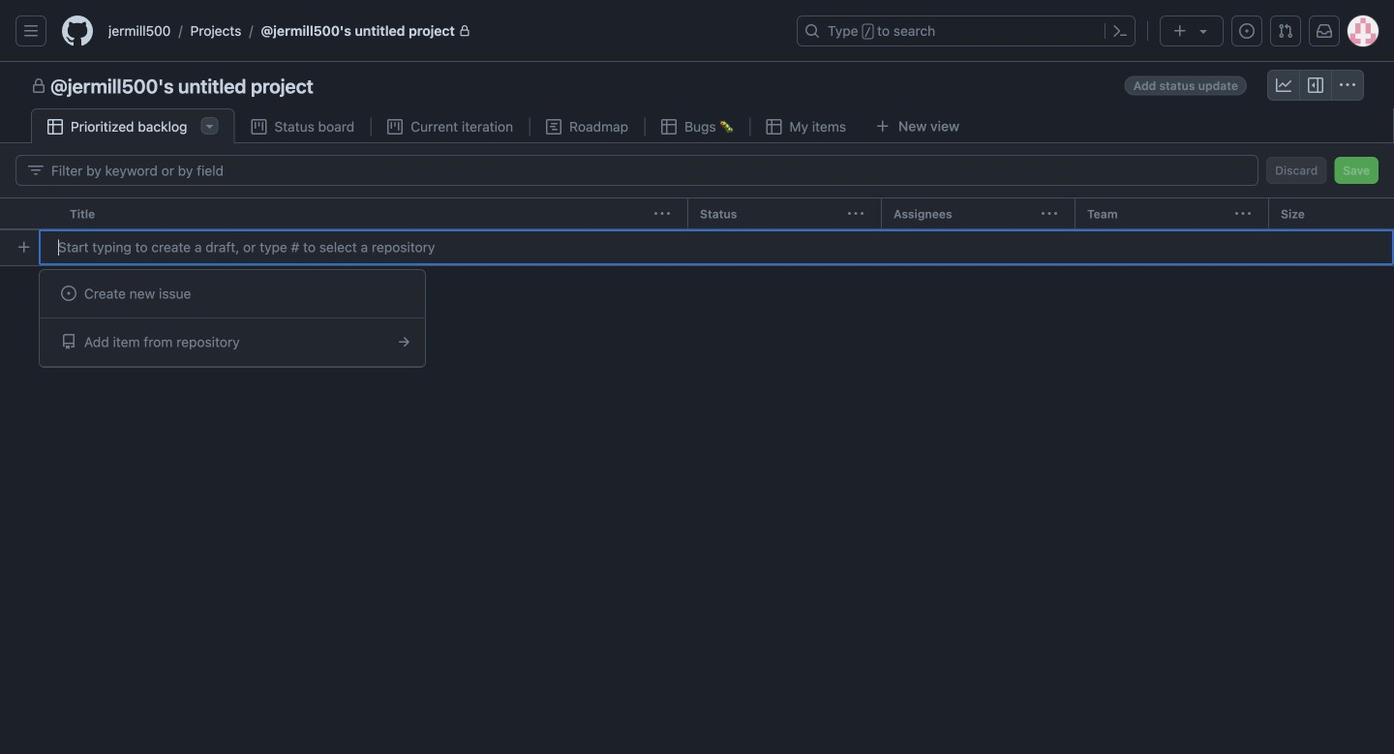 Task type: locate. For each thing, give the bounding box(es) containing it.
view options for prioritized backlog image
[[202, 118, 217, 134]]

cell
[[0, 198, 58, 230]]

assignees column options image
[[1042, 206, 1057, 222]]

plus image
[[1173, 23, 1188, 39]]

view filters region
[[15, 155, 1379, 186]]

Filter by keyword or by field field
[[51, 156, 1242, 185]]

create new item or add existing item image
[[16, 240, 32, 255]]

status column options image
[[848, 206, 864, 222]]

sc 9kayk9 0 image
[[1340, 77, 1356, 93], [31, 78, 46, 94], [47, 119, 63, 135], [251, 119, 267, 135], [387, 119, 403, 135], [546, 119, 562, 135], [661, 119, 677, 135], [28, 163, 44, 178], [61, 286, 76, 301]]

list
[[101, 15, 785, 46]]

grid
[[0, 198, 1394, 754]]

column header
[[58, 198, 695, 230], [687, 198, 889, 230]]

tab list
[[31, 108, 1003, 144]]

sc 9kayk9 0 image inside view filters region
[[28, 163, 44, 178]]

lock image
[[459, 25, 470, 37]]

git pull request image
[[1278, 23, 1294, 39]]

sc 9kayk9 0 image
[[1276, 77, 1292, 93], [1308, 77, 1324, 93], [766, 119, 782, 135], [61, 334, 76, 350], [396, 335, 412, 350]]

row
[[0, 198, 1394, 230], [8, 229, 1394, 265]]

issue opened image
[[1239, 23, 1255, 39]]

team column options image
[[1236, 206, 1251, 222]]

tab panel
[[0, 143, 1394, 754]]

2 column header from the left
[[687, 198, 889, 230]]

1 column header from the left
[[58, 198, 695, 230]]

notifications image
[[1317, 23, 1332, 39]]



Task type: vqa. For each thing, say whether or not it's contained in the screenshot.
🎯 ASSIGNED
no



Task type: describe. For each thing, give the bounding box(es) containing it.
title column options image
[[655, 206, 670, 222]]

triangle down image
[[1196, 23, 1211, 39]]

row down view filters region
[[0, 198, 1394, 230]]

Start typing to create a draft, or type hashtag to select a repository text field
[[39, 229, 1394, 265]]

homepage image
[[62, 15, 93, 46]]

discovery suggestions list box
[[39, 269, 426, 368]]

command palette image
[[1113, 23, 1128, 39]]

sc 9kayk9 0 image inside 'discovery suggestions' list box
[[61, 286, 76, 301]]

row down 'title column options' icon
[[8, 229, 1394, 265]]

project navigation
[[0, 62, 1394, 108]]



